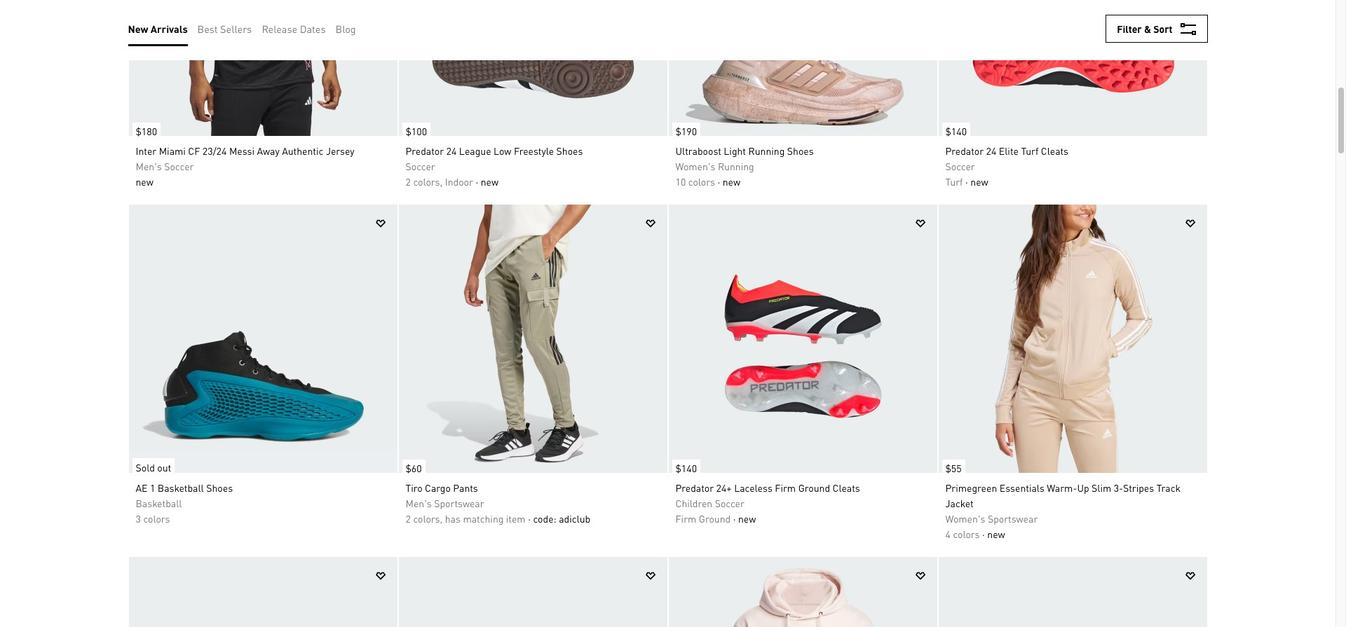 Task type: describe. For each thing, give the bounding box(es) containing it.
new inside the predator 24 league low freestyle shoes soccer 2 colors, indoor · new
[[481, 175, 499, 188]]

youth basketball turquoise ae 1 basketball shoes kids image
[[399, 558, 667, 628]]

best
[[197, 22, 218, 35]]

women's inside ultraboost light running shoes women's running 10 colors · new
[[676, 160, 716, 173]]

sold out
[[136, 462, 171, 474]]

predator 24 elite turf cleats soccer turf · new
[[946, 144, 1069, 188]]

1 vertical spatial $140 link
[[669, 453, 701, 477]]

10
[[676, 175, 686, 188]]

24 for elite
[[987, 144, 997, 157]]

$55 link
[[939, 453, 966, 477]]

freestyle
[[514, 144, 554, 157]]

filter
[[1118, 22, 1142, 35]]

0 vertical spatial $140 link
[[939, 116, 971, 140]]

primegreen essentials warm-up slim 3-stripes track jacket women's sportswear 4 colors · new
[[946, 482, 1181, 541]]

sportswear inside "primegreen essentials warm-up slim 3-stripes track jacket women's sportswear 4 colors · new"
[[988, 513, 1038, 525]]

men's inside tiro cargo pants men's sportswear 2 colors, has matching item · code: adiclub
[[406, 497, 432, 510]]

jacket
[[946, 497, 974, 510]]

4
[[946, 528, 951, 541]]

elite
[[999, 144, 1019, 157]]

24+
[[717, 482, 732, 495]]

shoes for ultraboost light running shoes women's running 10 colors · new
[[788, 144, 814, 157]]

sportswear inside tiro cargo pants men's sportswear 2 colors, has matching item · code: adiclub
[[434, 497, 484, 510]]

inter miami cf 23/24 messi away authentic jersey men's soccer new
[[136, 144, 355, 188]]

soccer black predator 24 league low freestyle shoes image
[[399, 0, 667, 136]]

cf
[[188, 144, 200, 157]]

tiro cargo pants men's sportswear 2 colors, has matching item · code: adiclub
[[406, 482, 591, 525]]

2 inside tiro cargo pants men's sportswear 2 colors, has matching item · code: adiclub
[[406, 513, 411, 525]]

colors inside ultraboost light running shoes women's running 10 colors · new
[[689, 175, 715, 188]]

away
[[257, 144, 280, 157]]

$100
[[406, 125, 427, 137]]

tiro
[[406, 482, 423, 495]]

filter & sort
[[1118, 22, 1173, 35]]

· inside tiro cargo pants men's sportswear 2 colors, has matching item · code: adiclub
[[528, 513, 531, 525]]

0 horizontal spatial turf
[[946, 175, 963, 188]]

0 vertical spatial firm
[[775, 482, 796, 495]]

men's sportswear green tiro cargo pants image
[[399, 205, 667, 473]]

men's inside inter miami cf 23/24 messi away authentic jersey men's soccer new
[[136, 160, 162, 173]]

adiclub
[[559, 513, 591, 525]]

$60
[[406, 462, 422, 475]]

blog
[[336, 22, 356, 35]]

arrivals
[[151, 22, 188, 35]]

predator for $140
[[946, 144, 984, 157]]

2 inside the predator 24 league low freestyle shoes soccer 2 colors, indoor · new
[[406, 175, 411, 188]]

23/24
[[203, 144, 227, 157]]

1 vertical spatial basketball
[[136, 497, 182, 510]]

messi
[[229, 144, 255, 157]]

soccer black predator 24 elite turf cleats image
[[939, 0, 1208, 136]]

&
[[1145, 22, 1152, 35]]

track
[[1157, 482, 1181, 495]]

men's soccer black inter miami cf 23/24 messi away authentic jersey image
[[129, 0, 397, 136]]

new inside ultraboost light running shoes women's running 10 colors · new
[[723, 175, 741, 188]]

men's sportswear pink all szn valentine's day pullover hoodie image
[[669, 558, 937, 628]]

colors inside ae 1 basketball shoes basketball 3 colors
[[143, 513, 170, 525]]

blog link
[[336, 21, 356, 36]]

1 vertical spatial running
[[718, 160, 755, 173]]

soccer inside the predator 24 league low freestyle shoes soccer 2 colors, indoor · new
[[406, 160, 435, 173]]

item
[[506, 513, 526, 525]]

new arrivals link
[[128, 21, 188, 36]]

release dates
[[262, 22, 326, 35]]

predator 24 league low freestyle shoes soccer 2 colors, indoor · new
[[406, 144, 583, 188]]

dates
[[300, 22, 326, 35]]

new arrivals
[[128, 22, 188, 35]]

shoes for ae 1 basketball shoes basketball 3 colors
[[206, 482, 233, 495]]

list containing new arrivals
[[128, 11, 366, 46]]

0 vertical spatial ground
[[799, 482, 831, 495]]

· inside "predator 24 elite turf cleats soccer turf · new"
[[966, 175, 969, 188]]

light
[[724, 144, 746, 157]]

pants
[[453, 482, 478, 495]]

up
[[1078, 482, 1090, 495]]

$180
[[136, 125, 157, 137]]

24 for league
[[447, 144, 457, 157]]

indoor
[[445, 175, 473, 188]]

soccer inside predator 24+ laceless firm ground cleats children soccer firm ground · new
[[715, 497, 745, 510]]

sellers
[[220, 22, 252, 35]]

out
[[157, 462, 171, 474]]

new
[[128, 22, 148, 35]]

women's originals white forum low cl shoes image
[[939, 558, 1208, 628]]

soccer inside inter miami cf 23/24 messi away authentic jersey men's soccer new
[[164, 160, 194, 173]]

$60 link
[[399, 453, 426, 477]]

inter
[[136, 144, 157, 157]]



Task type: locate. For each thing, give the bounding box(es) containing it.
1
[[150, 482, 155, 495]]

0 horizontal spatial women's
[[676, 160, 716, 173]]

1 horizontal spatial $140
[[946, 125, 967, 137]]

2 colors, from the top
[[413, 513, 443, 525]]

2 24 from the left
[[987, 144, 997, 157]]

release dates link
[[262, 21, 326, 36]]

women's inside "primegreen essentials warm-up slim 3-stripes track jacket women's sportswear 4 colors · new"
[[946, 513, 986, 525]]

· inside ultraboost light running shoes women's running 10 colors · new
[[718, 175, 721, 188]]

3-
[[1114, 482, 1124, 495]]

filter & sort button
[[1106, 15, 1208, 43]]

best sellers link
[[197, 21, 252, 36]]

ultraboost light running shoes women's running 10 colors · new
[[676, 144, 814, 188]]

0 horizontal spatial men's
[[136, 160, 162, 173]]

0 vertical spatial cleats
[[1042, 144, 1069, 157]]

$100 link
[[399, 116, 431, 140]]

0 vertical spatial men's
[[136, 160, 162, 173]]

predator
[[406, 144, 444, 157], [946, 144, 984, 157], [676, 482, 714, 495]]

2 left indoor
[[406, 175, 411, 188]]

1 horizontal spatial colors
[[689, 175, 715, 188]]

colors right 10
[[689, 175, 715, 188]]

1 horizontal spatial $140 link
[[939, 116, 971, 140]]

24
[[447, 144, 457, 157], [987, 144, 997, 157]]

0 horizontal spatial cleats
[[833, 482, 860, 495]]

$140 link
[[939, 116, 971, 140], [669, 453, 701, 477]]

$140 link up "predator 24 elite turf cleats soccer turf · new"
[[939, 116, 971, 140]]

0 vertical spatial colors
[[689, 175, 715, 188]]

predator down $100 on the left
[[406, 144, 444, 157]]

children soccer black predator 24+ laceless firm ground cleats image
[[669, 205, 937, 473]]

predator up children
[[676, 482, 714, 495]]

jersey
[[326, 144, 355, 157]]

authentic
[[282, 144, 324, 157]]

shoes inside the predator 24 league low freestyle shoes soccer 2 colors, indoor · new
[[557, 144, 583, 157]]

essentials
[[1000, 482, 1045, 495]]

predator inside predator 24+ laceless firm ground cleats children soccer firm ground · new
[[676, 482, 714, 495]]

soccer
[[164, 160, 194, 173], [406, 160, 435, 173], [946, 160, 976, 173], [715, 497, 745, 510]]

women's originals white samba og shoes image
[[129, 558, 397, 628]]

1 horizontal spatial sportswear
[[988, 513, 1038, 525]]

$140 up "predator 24 elite turf cleats soccer turf · new"
[[946, 125, 967, 137]]

sold
[[136, 462, 155, 474]]

0 vertical spatial $140
[[946, 125, 967, 137]]

1 vertical spatial firm
[[676, 513, 697, 525]]

0 vertical spatial running
[[749, 144, 785, 157]]

· inside predator 24+ laceless firm ground cleats children soccer firm ground · new
[[733, 513, 736, 525]]

women's down jacket
[[946, 513, 986, 525]]

basketball turquoise ae 1 basketball shoes image
[[129, 205, 397, 473]]

men's down tiro
[[406, 497, 432, 510]]

release
[[262, 22, 298, 35]]

shoes inside ultraboost light running shoes women's running 10 colors · new
[[788, 144, 814, 157]]

1 horizontal spatial turf
[[1022, 144, 1039, 157]]

warm-
[[1047, 482, 1078, 495]]

1 2 from the top
[[406, 175, 411, 188]]

0 horizontal spatial ground
[[699, 513, 731, 525]]

1 vertical spatial turf
[[946, 175, 963, 188]]

ground right laceless
[[799, 482, 831, 495]]

cleats inside "predator 24 elite turf cleats soccer turf · new"
[[1042, 144, 1069, 157]]

colors, inside the predator 24 league low freestyle shoes soccer 2 colors, indoor · new
[[413, 175, 443, 188]]

women's down ultraboost on the right
[[676, 160, 716, 173]]

24 left league
[[447, 144, 457, 157]]

new inside inter miami cf 23/24 messi away authentic jersey men's soccer new
[[136, 175, 154, 188]]

new
[[136, 175, 154, 188], [481, 175, 499, 188], [723, 175, 741, 188], [971, 175, 989, 188], [739, 513, 756, 525], [988, 528, 1006, 541]]

24 left elite
[[987, 144, 997, 157]]

primegreen
[[946, 482, 998, 495]]

running
[[749, 144, 785, 157], [718, 160, 755, 173]]

2 horizontal spatial predator
[[946, 144, 984, 157]]

1 vertical spatial cleats
[[833, 482, 860, 495]]

firm
[[775, 482, 796, 495], [676, 513, 697, 525]]

turf
[[1022, 144, 1039, 157], [946, 175, 963, 188]]

colors right "3"
[[143, 513, 170, 525]]

1 horizontal spatial predator
[[676, 482, 714, 495]]

24 inside "predator 24 elite turf cleats soccer turf · new"
[[987, 144, 997, 157]]

men's down inter
[[136, 160, 162, 173]]

1 vertical spatial sportswear
[[988, 513, 1038, 525]]

0 horizontal spatial $140 link
[[669, 453, 701, 477]]

· inside "primegreen essentials warm-up slim 3-stripes track jacket women's sportswear 4 colors · new"
[[983, 528, 985, 541]]

0 vertical spatial turf
[[1022, 144, 1039, 157]]

basketball
[[158, 482, 204, 495], [136, 497, 182, 510]]

firm down children
[[676, 513, 697, 525]]

has
[[445, 513, 461, 525]]

colors, left has
[[413, 513, 443, 525]]

1 vertical spatial ground
[[699, 513, 731, 525]]

running down light
[[718, 160, 755, 173]]

ae
[[136, 482, 148, 495]]

sold out link
[[129, 452, 175, 477]]

1 vertical spatial $140
[[676, 462, 697, 475]]

·
[[476, 175, 479, 188], [718, 175, 721, 188], [966, 175, 969, 188], [528, 513, 531, 525], [733, 513, 736, 525], [983, 528, 985, 541]]

2 down tiro
[[406, 513, 411, 525]]

women's sportswear beige primegreen essentials warm-up slim 3-stripes track jacket image
[[939, 205, 1208, 473]]

shoes
[[557, 144, 583, 157], [788, 144, 814, 157], [206, 482, 233, 495]]

firm right laceless
[[775, 482, 796, 495]]

0 vertical spatial women's
[[676, 160, 716, 173]]

new inside "predator 24 elite turf cleats soccer turf · new"
[[971, 175, 989, 188]]

list
[[128, 11, 366, 46]]

1 horizontal spatial ground
[[799, 482, 831, 495]]

1 colors, from the top
[[413, 175, 443, 188]]

sportswear
[[434, 497, 484, 510], [988, 513, 1038, 525]]

0 vertical spatial colors,
[[413, 175, 443, 188]]

1 vertical spatial 2
[[406, 513, 411, 525]]

code:
[[533, 513, 557, 525]]

1 horizontal spatial cleats
[[1042, 144, 1069, 157]]

women's running pink ultraboost light running shoes image
[[669, 0, 937, 136]]

soccer inside "predator 24 elite turf cleats soccer turf · new"
[[946, 160, 976, 173]]

shoes right 1
[[206, 482, 233, 495]]

ground down children
[[699, 513, 731, 525]]

$140
[[946, 125, 967, 137], [676, 462, 697, 475]]

cleats inside predator 24+ laceless firm ground cleats children soccer firm ground · new
[[833, 482, 860, 495]]

1 vertical spatial colors
[[143, 513, 170, 525]]

0 horizontal spatial colors
[[143, 513, 170, 525]]

2 vertical spatial colors
[[954, 528, 980, 541]]

0 horizontal spatial 24
[[447, 144, 457, 157]]

shoes inside ae 1 basketball shoes basketball 3 colors
[[206, 482, 233, 495]]

matching
[[463, 513, 504, 525]]

0 horizontal spatial sportswear
[[434, 497, 484, 510]]

colors, inside tiro cargo pants men's sportswear 2 colors, has matching item · code: adiclub
[[413, 513, 443, 525]]

colors,
[[413, 175, 443, 188], [413, 513, 443, 525]]

low
[[494, 144, 512, 157]]

stripes
[[1124, 482, 1155, 495]]

1 vertical spatial colors,
[[413, 513, 443, 525]]

sort
[[1154, 22, 1173, 35]]

predator inside the predator 24 league low freestyle shoes soccer 2 colors, indoor · new
[[406, 144, 444, 157]]

women's
[[676, 160, 716, 173], [946, 513, 986, 525]]

1 vertical spatial men's
[[406, 497, 432, 510]]

shoes right freestyle
[[557, 144, 583, 157]]

1 horizontal spatial firm
[[775, 482, 796, 495]]

$55
[[946, 462, 962, 475]]

cargo
[[425, 482, 451, 495]]

2 horizontal spatial shoes
[[788, 144, 814, 157]]

3
[[136, 513, 141, 525]]

· inside the predator 24 league low freestyle shoes soccer 2 colors, indoor · new
[[476, 175, 479, 188]]

laceless
[[735, 482, 773, 495]]

predator left elite
[[946, 144, 984, 157]]

men's
[[136, 160, 162, 173], [406, 497, 432, 510]]

$140 link up children
[[669, 453, 701, 477]]

$190 link
[[669, 116, 701, 140]]

1 horizontal spatial shoes
[[557, 144, 583, 157]]

shoes right light
[[788, 144, 814, 157]]

2 2 from the top
[[406, 513, 411, 525]]

colors inside "primegreen essentials warm-up slim 3-stripes track jacket women's sportswear 4 colors · new"
[[954, 528, 980, 541]]

sportswear up has
[[434, 497, 484, 510]]

$190
[[676, 125, 697, 137]]

$140 up children
[[676, 462, 697, 475]]

slim
[[1092, 482, 1112, 495]]

24 inside the predator 24 league low freestyle shoes soccer 2 colors, indoor · new
[[447, 144, 457, 157]]

1 horizontal spatial women's
[[946, 513, 986, 525]]

1 horizontal spatial 24
[[987, 144, 997, 157]]

0 vertical spatial basketball
[[158, 482, 204, 495]]

miami
[[159, 144, 186, 157]]

0 vertical spatial 2
[[406, 175, 411, 188]]

1 vertical spatial women's
[[946, 513, 986, 525]]

predator inside "predator 24 elite turf cleats soccer turf · new"
[[946, 144, 984, 157]]

2
[[406, 175, 411, 188], [406, 513, 411, 525]]

new inside predator 24+ laceless firm ground cleats children soccer firm ground · new
[[739, 513, 756, 525]]

predator 24+ laceless firm ground cleats children soccer firm ground · new
[[676, 482, 860, 525]]

0 vertical spatial sportswear
[[434, 497, 484, 510]]

0 horizontal spatial predator
[[406, 144, 444, 157]]

basketball down out
[[158, 482, 204, 495]]

2 horizontal spatial colors
[[954, 528, 980, 541]]

ultraboost
[[676, 144, 722, 157]]

ae 1 basketball shoes basketball 3 colors
[[136, 482, 233, 525]]

ground
[[799, 482, 831, 495], [699, 513, 731, 525]]

colors
[[689, 175, 715, 188], [143, 513, 170, 525], [954, 528, 980, 541]]

1 24 from the left
[[447, 144, 457, 157]]

predator for $100
[[406, 144, 444, 157]]

basketball down 1
[[136, 497, 182, 510]]

new inside "primegreen essentials warm-up slim 3-stripes track jacket women's sportswear 4 colors · new"
[[988, 528, 1006, 541]]

1 horizontal spatial men's
[[406, 497, 432, 510]]

children
[[676, 497, 713, 510]]

0 horizontal spatial firm
[[676, 513, 697, 525]]

running right light
[[749, 144, 785, 157]]

colors, left indoor
[[413, 175, 443, 188]]

league
[[459, 144, 491, 157]]

sportswear down essentials
[[988, 513, 1038, 525]]

0 horizontal spatial $140
[[676, 462, 697, 475]]

0 horizontal spatial shoes
[[206, 482, 233, 495]]

best sellers
[[197, 22, 252, 35]]

colors right "4" at the bottom
[[954, 528, 980, 541]]

$180 link
[[129, 116, 161, 140]]



Task type: vqa. For each thing, say whether or not it's contained in the screenshot.


